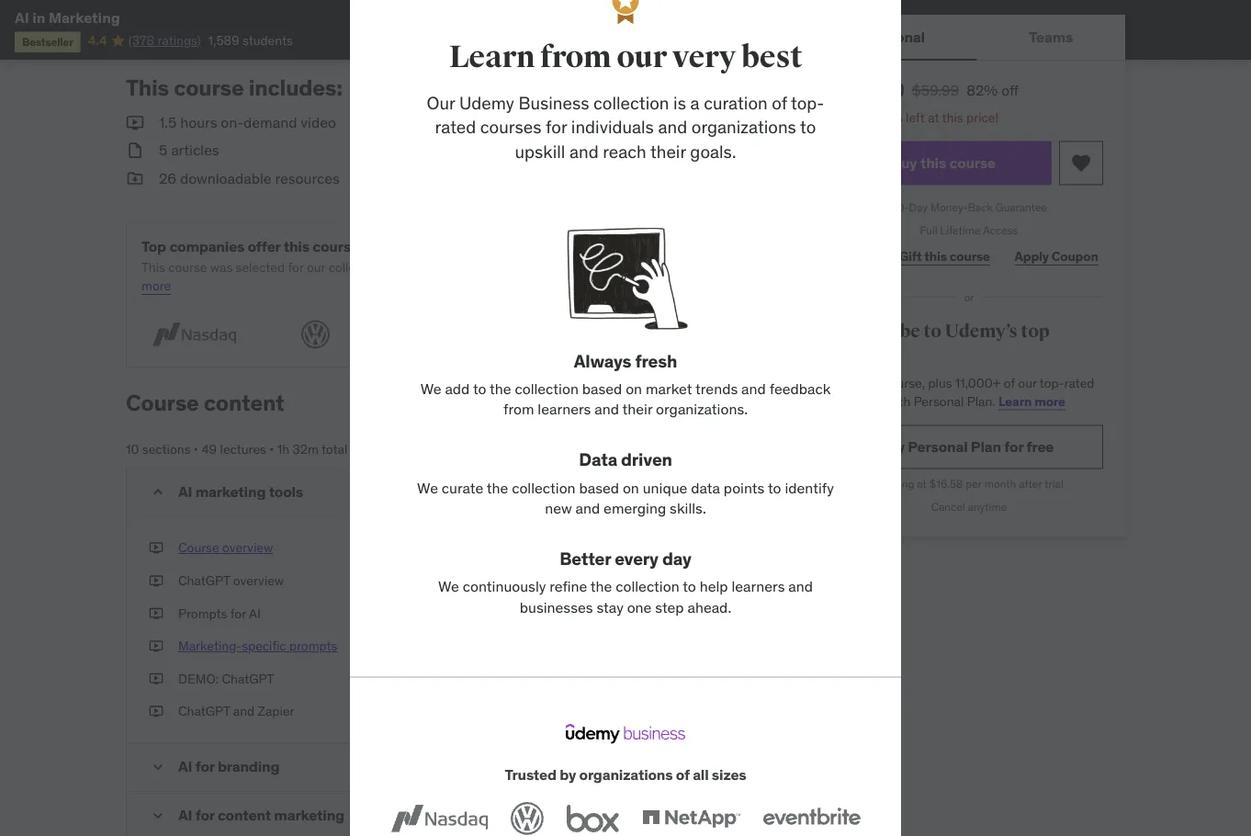 Task type: locate. For each thing, give the bounding box(es) containing it.
• left the 20min
[[703, 484, 707, 500]]

1 vertical spatial courses
[[460, 259, 505, 276]]

0 vertical spatial learn more link
[[142, 259, 734, 294]]

reach
[[603, 141, 647, 163]]

by right trusted
[[552, 259, 566, 276]]

based inside always fresh we add to the collection based on market trends and feedback from learners and their organizations.
[[582, 380, 622, 399]]

0 vertical spatial our
[[617, 39, 667, 77]]

plus
[[929, 375, 953, 391]]

xsmall image left chatgpt and zapier on the bottom of page
[[149, 703, 164, 721]]

get this course, plus 11,000+ of our top-rated courses, with personal plan.
[[835, 375, 1095, 409]]

tv
[[638, 113, 655, 132]]

personal button
[[813, 15, 978, 59]]

collection down always
[[515, 380, 579, 399]]

2 vertical spatial our
[[1019, 375, 1037, 391]]

for down business at the left of the page
[[546, 116, 567, 138]]

1 vertical spatial by
[[560, 766, 576, 785]]

0 horizontal spatial learners
[[538, 400, 591, 419]]

learn up udemy
[[449, 39, 535, 77]]

1 vertical spatial from
[[504, 400, 534, 419]]

1 vertical spatial based
[[579, 479, 619, 497]]

hours right 11
[[868, 109, 903, 125]]

courses,
[[835, 393, 884, 409]]

0 horizontal spatial learn more link
[[142, 259, 734, 294]]

from inside always fresh we add to the collection based on market trends and feedback from learners and their organizations.
[[504, 400, 534, 419]]

overview up chatgpt overview
[[222, 540, 273, 556]]

top- for collection
[[402, 259, 426, 276]]

or
[[965, 290, 975, 304]]

3 xsmall image from the top
[[149, 670, 164, 688]]

courses down employees
[[460, 259, 505, 276]]

and down always
[[595, 400, 619, 419]]

1 vertical spatial nasdaq image
[[387, 799, 493, 836]]

collection up new
[[512, 479, 576, 497]]

of right 11,000+
[[1004, 375, 1016, 391]]

• left the 49
[[194, 441, 199, 457]]

organizations
[[692, 116, 797, 138], [580, 766, 673, 785]]

2 xsmall image from the top
[[149, 605, 164, 623]]

help
[[700, 578, 728, 596]]

tab list
[[813, 15, 1126, 61]]

nasdaq image left volkswagen image
[[387, 799, 493, 836]]

0 horizontal spatial our
[[307, 259, 326, 276]]

1 vertical spatial xsmall image
[[149, 605, 164, 623]]

our
[[617, 39, 667, 77], [307, 259, 326, 276], [1019, 375, 1037, 391]]

2 vertical spatial chatgpt
[[178, 703, 230, 720]]

0 vertical spatial eventbrite image
[[648, 317, 754, 352]]

we left add
[[421, 380, 442, 399]]

to left help on the right of the page
[[683, 578, 696, 596]]

ai in marketing
[[15, 8, 120, 27]]

1.5
[[159, 113, 177, 132]]

collection down 'top companies offer this course to their employees'
[[329, 259, 385, 276]]

course,
[[884, 375, 926, 391]]

for
[[546, 116, 567, 138], [288, 259, 304, 276], [1005, 437, 1024, 456], [230, 605, 246, 622]]

1 vertical spatial top-
[[402, 259, 426, 276]]

more for top companies offer this course to their employees
[[142, 277, 171, 294]]

collection up individuals
[[594, 92, 670, 114]]

0 vertical spatial on
[[542, 113, 559, 132]]

marketing-
[[178, 638, 242, 654]]

1 vertical spatial rated
[[426, 259, 457, 276]]

selected
[[236, 259, 285, 276]]

1 xsmall image from the top
[[149, 572, 164, 590]]

learners inside always fresh we add to the collection based on market trends and feedback from learners and their organizations.
[[538, 400, 591, 419]]

small image
[[459, 112, 477, 133], [126, 140, 144, 161], [126, 168, 144, 189]]

1 vertical spatial on
[[626, 380, 643, 399]]

we left continuously
[[438, 578, 459, 596]]

this down top
[[142, 259, 165, 276]]

0 horizontal spatial at
[[918, 477, 927, 491]]

0 vertical spatial course
[[126, 389, 199, 416]]

at left $16.58
[[918, 477, 927, 491]]

2 vertical spatial the
[[591, 578, 612, 596]]

xsmall image for demo: chatgpt
[[149, 670, 164, 688]]

our right 11,000+
[[1019, 375, 1037, 391]]

small image for access
[[459, 112, 477, 133]]

course up chatgpt overview
[[178, 540, 219, 556]]

0 vertical spatial organizations
[[692, 116, 797, 138]]

0 horizontal spatial learn more
[[142, 259, 734, 294]]

learners up data
[[538, 400, 591, 419]]

personal up $16.58
[[908, 437, 968, 456]]

top companies offer this course to their employees
[[142, 237, 489, 255]]

on-
[[221, 113, 244, 132]]

step
[[656, 598, 684, 617]]

access up certificate
[[492, 113, 539, 132]]

5 articles
[[159, 141, 219, 160]]

always fresh we add to the collection based on market trends and feedback from learners and their organizations.
[[421, 350, 831, 419]]

courses for for
[[481, 116, 542, 138]]

trusted by organizations of all sizes
[[505, 766, 747, 785]]

based down always
[[582, 380, 622, 399]]

1 horizontal spatial learn
[[701, 259, 734, 276]]

on up upskill
[[542, 113, 559, 132]]

learn more down employees
[[142, 259, 734, 294]]

2 horizontal spatial learn
[[999, 393, 1032, 409]]

0 vertical spatial learn more
[[142, 259, 734, 294]]

udemy's
[[945, 320, 1018, 343]]

1h 32m
[[277, 441, 319, 457]]

this inside buy this course button
[[921, 153, 947, 172]]

for down 'top companies offer this course to their employees'
[[288, 259, 304, 276]]

is
[[674, 92, 687, 114]]

we inside always fresh we add to the collection based on market trends and feedback from learners and their organizations.
[[421, 380, 442, 399]]

0 vertical spatial access
[[492, 113, 539, 132]]

0 vertical spatial lectures
[[220, 441, 266, 457]]

0 vertical spatial chatgpt
[[178, 572, 230, 589]]

access
[[492, 113, 539, 132], [984, 223, 1019, 237]]

0 horizontal spatial •
[[194, 441, 199, 457]]

full
[[921, 223, 938, 237]]

course inside button
[[178, 540, 219, 556]]

our inside get this course, plus 11,000+ of our top-rated courses, with personal plan.
[[1019, 375, 1037, 391]]

0 vertical spatial we
[[421, 380, 442, 399]]

0 vertical spatial ai
[[15, 8, 29, 27]]

overview inside button
[[222, 540, 273, 556]]

better every day we continuously refine the collection to help learners and businesses stay one step ahead.
[[438, 548, 813, 617]]

5
[[159, 141, 168, 160]]

employees
[[415, 237, 489, 255]]

a
[[691, 92, 700, 114]]

learn inside learn more
[[701, 259, 734, 276]]

and right 03:20
[[789, 578, 813, 596]]

netapp image
[[494, 317, 600, 352], [639, 799, 744, 836]]

by
[[552, 259, 566, 276], [560, 766, 576, 785]]

2 vertical spatial learn
[[999, 393, 1032, 409]]

top- left 11
[[791, 92, 825, 114]]

nasdaq image up 'course content'
[[142, 317, 247, 352]]

top
[[142, 237, 166, 255]]

and right the trends
[[742, 380, 766, 399]]

2 vertical spatial their
[[623, 400, 653, 419]]

courses inside our udemy business collection is a curation of top- rated courses for individuals and organizations to upskill and reach their goals.
[[481, 116, 542, 138]]

0 horizontal spatial lectures
[[220, 441, 266, 457]]

chatgpt for and
[[178, 703, 230, 720]]

top-
[[791, 92, 825, 114], [402, 259, 426, 276], [1040, 375, 1065, 391]]

0 horizontal spatial organizations
[[580, 766, 673, 785]]

lectures right the 49
[[220, 441, 266, 457]]

the inside better every day we continuously refine the collection to help learners and businesses stay one step ahead.
[[591, 578, 612, 596]]

(378
[[128, 32, 154, 49]]

this inside gift this course "link"
[[925, 248, 947, 265]]

based
[[582, 380, 622, 399], [579, 479, 619, 497]]

trusted
[[505, 766, 557, 785]]

the right curate
[[487, 479, 509, 497]]

1 horizontal spatial organizations
[[692, 116, 797, 138]]

this for buy
[[921, 153, 947, 172]]

their up the this course was selected for our collection of top-rated courses trusted by businesses worldwide.
[[380, 237, 411, 255]]

learners up 01:35
[[732, 578, 785, 596]]

hours for 11
[[868, 109, 903, 125]]

demand
[[244, 113, 297, 132]]

and
[[610, 113, 635, 132], [658, 116, 688, 138], [570, 141, 599, 163], [742, 380, 766, 399], [595, 400, 619, 419], [576, 499, 600, 518], [789, 578, 813, 596], [233, 703, 255, 720]]

video
[[301, 113, 336, 132]]

based inside data driven we curate the collection based on unique data points to identify new and emerging skills.
[[579, 479, 619, 497]]

lifetime
[[941, 223, 981, 237]]

2 vertical spatial rated
[[1065, 375, 1095, 391]]

learn more link up the free
[[999, 393, 1066, 409]]

of
[[772, 92, 787, 114], [564, 141, 577, 160], [388, 259, 399, 276], [1004, 375, 1016, 391], [676, 766, 690, 785]]

2 horizontal spatial ai
[[249, 605, 261, 622]]

collection inside better every day we continuously refine the collection to help learners and businesses stay one step ahead.
[[616, 578, 680, 596]]

$10.99 $59.99 82% off
[[835, 76, 1019, 104]]

2 vertical spatial small image
[[126, 168, 144, 189]]

on left market
[[626, 380, 643, 399]]

learn right plan.
[[999, 393, 1032, 409]]

1 vertical spatial lectures
[[655, 484, 700, 500]]

try personal plan for free
[[885, 437, 1054, 456]]

small image for 26
[[126, 168, 144, 189]]

trusted
[[508, 259, 549, 276]]

eventbrite image
[[648, 317, 754, 352], [759, 799, 865, 836]]

preview
[[640, 540, 686, 556]]

$16.58
[[930, 477, 964, 491]]

emerging
[[604, 499, 667, 518]]

1 vertical spatial learners
[[732, 578, 785, 596]]

this inside get this course, plus 11,000+ of our top-rated courses, with personal plan.
[[859, 375, 881, 391]]

goals.
[[691, 141, 737, 163]]

to right points at bottom
[[768, 479, 782, 497]]

small image left the 26
[[126, 168, 144, 189]]

small image right our at the top left
[[459, 112, 477, 133]]

1 vertical spatial learn
[[701, 259, 734, 276]]

1 horizontal spatial learn more
[[999, 393, 1066, 409]]

chatgpt overview
[[178, 572, 284, 589]]

1 vertical spatial we
[[417, 479, 438, 497]]

our udemy business collection is a curation of top- rated courses for individuals and organizations to upskill and reach their goals.
[[427, 92, 825, 163]]

businesses down refine
[[520, 598, 593, 617]]

1 horizontal spatial learners
[[732, 578, 785, 596]]

on left 6
[[623, 479, 640, 497]]

learners inside better every day we continuously refine the collection to help learners and businesses stay one step ahead.
[[732, 578, 785, 596]]

their down tv
[[651, 141, 686, 163]]

chatgpt up prompts
[[178, 572, 230, 589]]

0 vertical spatial from
[[540, 39, 611, 77]]

0 vertical spatial businesses
[[569, 259, 633, 276]]

1 horizontal spatial lectures
[[655, 484, 700, 500]]

course inside "link"
[[950, 248, 991, 265]]

1 vertical spatial at
[[918, 477, 927, 491]]

personal up $10.99
[[866, 27, 925, 46]]

course inside button
[[950, 153, 996, 172]]

0 horizontal spatial top-
[[402, 259, 426, 276]]

on inside data driven we curate the collection based on unique data points to identify new and emerging skills.
[[623, 479, 640, 497]]

0 horizontal spatial netapp image
[[494, 317, 600, 352]]

0 vertical spatial netapp image
[[494, 317, 600, 352]]

feedback
[[770, 380, 831, 399]]

our down 'top companies offer this course to their employees'
[[307, 259, 326, 276]]

learners
[[538, 400, 591, 419], [732, 578, 785, 596]]

nasdaq image
[[142, 317, 247, 352], [387, 799, 493, 836]]

0 vertical spatial the
[[490, 380, 512, 399]]

xsmall image left "course overview" button
[[149, 539, 164, 557]]

20min
[[710, 484, 746, 500]]

1 vertical spatial the
[[487, 479, 509, 497]]

0 vertical spatial small image
[[459, 112, 477, 133]]

collection up one
[[616, 578, 680, 596]]

learn more up the free
[[999, 393, 1066, 409]]

1 horizontal spatial top-
[[791, 92, 825, 114]]

nasdaq image for volkswagen image
[[387, 799, 493, 836]]

overview for chatgpt overview
[[233, 572, 284, 589]]

more for subscribe to udemy's top courses
[[1035, 393, 1066, 409]]

ai left 'in'
[[15, 8, 29, 27]]

0 horizontal spatial nasdaq image
[[142, 317, 247, 352]]

courses down subscribe
[[835, 344, 902, 366]]

2 horizontal spatial •
[[703, 484, 707, 500]]

at right the left
[[928, 109, 940, 125]]

1 vertical spatial access
[[984, 223, 1019, 237]]

2 vertical spatial courses
[[835, 344, 902, 366]]

personal down plus
[[914, 393, 964, 409]]

0 horizontal spatial more
[[142, 277, 171, 294]]

overview down "course overview" button
[[233, 572, 284, 589]]

learn
[[449, 39, 535, 77], [701, 259, 734, 276], [999, 393, 1032, 409]]

netapp image down all
[[639, 799, 744, 836]]

course up the back
[[950, 153, 996, 172]]

organizations down curation
[[692, 116, 797, 138]]

xsmall image
[[149, 572, 164, 590], [149, 637, 164, 655], [149, 670, 164, 688]]

1 horizontal spatial more
[[1035, 393, 1066, 409]]

and right new
[[576, 499, 600, 518]]

1 vertical spatial organizations
[[580, 766, 673, 785]]

xsmall image left chatgpt overview
[[149, 572, 164, 590]]

2 horizontal spatial top-
[[1040, 375, 1065, 391]]

teams button
[[978, 15, 1126, 59]]

to inside our udemy business collection is a curation of top- rated courses for individuals and organizations to upskill and reach their goals.
[[801, 116, 817, 138]]

6 lectures • 20min
[[644, 484, 746, 500]]

top- inside our udemy business collection is a curation of top- rated courses for individuals and organizations to upskill and reach their goals.
[[791, 92, 825, 114]]

0 horizontal spatial learn
[[449, 39, 535, 77]]

starting
[[875, 477, 915, 491]]

11,000+
[[956, 375, 1001, 391]]

0 vertical spatial personal
[[866, 27, 925, 46]]

we for data
[[417, 479, 438, 497]]

marketing
[[195, 482, 266, 501]]

netapp image down trusted
[[494, 317, 600, 352]]

0 vertical spatial overview
[[222, 540, 273, 556]]

small image
[[126, 112, 144, 133], [149, 483, 167, 502], [149, 758, 167, 777], [149, 807, 167, 826]]

by right the trusted
[[560, 766, 576, 785]]

to left 11
[[801, 116, 817, 138]]

fresh
[[635, 350, 678, 372]]

2 vertical spatial xsmall image
[[149, 670, 164, 688]]

collection
[[594, 92, 670, 114], [329, 259, 385, 276], [515, 380, 579, 399], [512, 479, 576, 497], [616, 578, 680, 596]]

this right buy
[[921, 153, 947, 172]]

this up courses,
[[859, 375, 881, 391]]

course overview
[[178, 540, 273, 556]]

1 vertical spatial course
[[178, 540, 219, 556]]

based down data
[[579, 479, 619, 497]]

the right add
[[490, 380, 512, 399]]

lectures right 6
[[655, 484, 700, 500]]

0 vertical spatial top-
[[791, 92, 825, 114]]

1 horizontal spatial hours
[[868, 109, 903, 125]]

offer
[[248, 237, 281, 255]]

1 vertical spatial personal
[[914, 393, 964, 409]]

top- down top
[[1040, 375, 1065, 391]]

we inside data driven we curate the collection based on unique data points to identify new and emerging skills.
[[417, 479, 438, 497]]

learn for top companies offer this course to their employees
[[701, 259, 734, 276]]

1 horizontal spatial •
[[270, 441, 274, 457]]

rated inside our udemy business collection is a curation of top- rated courses for individuals and organizations to upskill and reach their goals.
[[435, 116, 476, 138]]

ai for ai marketing tools
[[178, 482, 192, 501]]

organizations down udemy business image
[[580, 766, 673, 785]]

to right add
[[473, 380, 487, 399]]

1 vertical spatial overview
[[233, 572, 284, 589]]

to inside the subscribe to udemy's top courses
[[924, 320, 942, 343]]

identify
[[785, 479, 834, 497]]

learn more link down employees
[[142, 259, 734, 294]]

zapier
[[258, 703, 295, 720]]

cancel
[[932, 500, 966, 514]]

0 vertical spatial at
[[928, 109, 940, 125]]

2 vertical spatial top-
[[1040, 375, 1065, 391]]

learn more for top companies offer this course to their employees
[[142, 259, 734, 294]]

0 vertical spatial this
[[126, 74, 169, 102]]

2 vertical spatial on
[[623, 479, 640, 497]]

bestseller
[[22, 34, 73, 49]]

1 horizontal spatial from
[[540, 39, 611, 77]]

we left curate
[[417, 479, 438, 497]]

apply coupon
[[1015, 248, 1099, 265]]

to left the udemy's
[[924, 320, 942, 343]]

1 vertical spatial small image
[[126, 140, 144, 161]]

•
[[194, 441, 199, 457], [270, 441, 274, 457], [703, 484, 707, 500]]

their inside our udemy business collection is a curation of top- rated courses for individuals and organizations to upskill and reach their goals.
[[651, 141, 686, 163]]

after
[[1019, 477, 1043, 491]]

of left all
[[676, 766, 690, 785]]

xsmall image left marketing-
[[149, 637, 164, 655]]

worldwide.
[[636, 259, 698, 276]]

1 vertical spatial this
[[142, 259, 165, 276]]

our left very
[[617, 39, 667, 77]]

course down lifetime
[[950, 248, 991, 265]]

one
[[627, 598, 652, 617]]

learn from our very best
[[449, 39, 803, 77]]

of down access on mobile and tv
[[564, 141, 577, 160]]

3 xsmall image from the top
[[149, 703, 164, 721]]

the inside data driven we curate the collection based on unique data points to identify new and emerging skills.
[[487, 479, 509, 497]]

this for gift
[[925, 248, 947, 265]]

0 vertical spatial xsmall image
[[149, 539, 164, 557]]

curation
[[704, 92, 768, 114]]

the inside always fresh we add to the collection based on market trends and feedback from learners and their organizations.
[[490, 380, 512, 399]]

1 vertical spatial xsmall image
[[149, 637, 164, 655]]

1 horizontal spatial access
[[984, 223, 1019, 237]]

learn right worldwide.
[[701, 259, 734, 276]]

top- down employees
[[402, 259, 426, 276]]

course up the sections
[[126, 389, 199, 416]]

their down market
[[623, 400, 653, 419]]

this up 1.5
[[126, 74, 169, 102]]

skills.
[[670, 499, 706, 518]]

1 vertical spatial businesses
[[520, 598, 593, 617]]

xsmall image left prompts
[[149, 605, 164, 623]]

xsmall image
[[149, 539, 164, 557], [149, 605, 164, 623], [149, 703, 164, 721]]

this for this course includes:
[[126, 74, 169, 102]]

this right gift
[[925, 248, 947, 265]]

small image left 5
[[126, 140, 144, 161]]

buy this course button
[[835, 141, 1052, 185]]

1 horizontal spatial eventbrite image
[[759, 799, 865, 836]]

26 downloadable resources
[[159, 169, 340, 188]]

0 vertical spatial rated
[[435, 116, 476, 138]]

2 horizontal spatial our
[[1019, 375, 1037, 391]]

learn more link for subscribe to udemy's top courses
[[999, 393, 1066, 409]]

ai left marketing
[[178, 482, 192, 501]]

1 vertical spatial learn more
[[999, 393, 1066, 409]]

0 horizontal spatial hours
[[180, 113, 217, 132]]

companies
[[169, 237, 245, 255]]

0 vertical spatial based
[[582, 380, 622, 399]]

access down the back
[[984, 223, 1019, 237]]

0 vertical spatial nasdaq image
[[142, 317, 247, 352]]

chatgpt for overview
[[178, 572, 230, 589]]



Task type: describe. For each thing, give the bounding box(es) containing it.
1,589 students
[[208, 32, 293, 49]]

points
[[724, 479, 765, 497]]

apply
[[1015, 248, 1050, 265]]

4.4
[[88, 32, 107, 49]]

0 vertical spatial by
[[552, 259, 566, 276]]

resources
[[275, 169, 340, 188]]

1.5 hours on-demand video
[[159, 113, 336, 132]]

coupon
[[1052, 248, 1099, 265]]

and down is
[[658, 116, 688, 138]]

refine
[[550, 578, 588, 596]]

buy
[[892, 153, 918, 172]]

course for course content
[[126, 389, 199, 416]]

this for this course was selected for our collection of top-rated courses trusted by businesses worldwide.
[[142, 259, 165, 276]]

prompts
[[178, 605, 227, 622]]

course down companies
[[168, 259, 207, 276]]

30-day money-back guarantee full lifetime access
[[891, 200, 1048, 237]]

organizations inside our udemy business collection is a curation of top- rated courses for individuals and organizations to upskill and reach their goals.
[[692, 116, 797, 138]]

$59.99
[[912, 80, 960, 99]]

this left price!
[[943, 109, 964, 125]]

we for always
[[421, 380, 442, 399]]

rated for trusted
[[426, 259, 457, 276]]

starting at $16.58 per month after trial cancel anytime
[[875, 477, 1064, 514]]

collection inside our udemy business collection is a curation of top- rated courses for individuals and organizations to upskill and reach their goals.
[[594, 92, 670, 114]]

day
[[663, 548, 692, 570]]

2 xsmall image from the top
[[149, 637, 164, 655]]

to inside data driven we curate the collection based on unique data points to identify new and emerging skills.
[[768, 479, 782, 497]]

businesses inside better every day we continuously refine the collection to help learners and businesses stay one step ahead.
[[520, 598, 593, 617]]

rated for for
[[435, 116, 476, 138]]

content
[[204, 389, 284, 416]]

students
[[243, 32, 293, 49]]

rated inside get this course, plus 11,000+ of our top-rated courses, with personal plan.
[[1065, 375, 1095, 391]]

1 vertical spatial our
[[307, 259, 326, 276]]

in
[[32, 8, 45, 27]]

prompts
[[289, 638, 338, 654]]

0 vertical spatial learn
[[449, 39, 535, 77]]

ahead.
[[688, 598, 732, 617]]

try personal plan for free link
[[835, 425, 1104, 469]]

guarantee
[[996, 200, 1048, 215]]

for inside our udemy business collection is a curation of top- rated courses for individuals and organizations to upskill and reach their goals.
[[546, 116, 567, 138]]

0 horizontal spatial access
[[492, 113, 539, 132]]

tab list containing personal
[[813, 15, 1126, 61]]

gift this course link
[[895, 238, 996, 275]]

11 hours left at this price!
[[854, 109, 999, 125]]

of inside get this course, plus 11,000+ of our top-rated courses, with personal plan.
[[1004, 375, 1016, 391]]

courses inside the subscribe to udemy's top courses
[[835, 344, 902, 366]]

back
[[968, 200, 993, 215]]

continuously
[[463, 578, 546, 596]]

xsmall image for chatgpt overview
[[149, 572, 164, 590]]

ratings)
[[158, 32, 201, 49]]

subscribe to udemy's top courses
[[835, 320, 1050, 366]]

xsmall image for chatgpt and zapier
[[149, 703, 164, 721]]

udemy business image
[[566, 724, 686, 745]]

stay
[[597, 598, 624, 617]]

marketing
[[49, 8, 120, 27]]

top- for curation
[[791, 92, 825, 114]]

data
[[691, 479, 721, 497]]

gift this course
[[900, 248, 991, 265]]

course right offer
[[313, 237, 359, 255]]

off
[[1002, 80, 1019, 99]]

$10.99
[[835, 76, 905, 104]]

ai marketing tools
[[178, 482, 303, 501]]

collection inside data driven we curate the collection based on unique data points to identify new and emerging skills.
[[512, 479, 576, 497]]

certificate of completion
[[492, 141, 654, 160]]

• for 6
[[703, 484, 707, 500]]

top
[[1021, 320, 1050, 343]]

we inside better every day we continuously refine the collection to help learners and businesses stay one step ahead.
[[438, 578, 459, 596]]

length
[[351, 441, 388, 457]]

ai for ai in marketing
[[15, 8, 29, 27]]

mobile
[[562, 113, 607, 132]]

hours for 1.5
[[180, 113, 217, 132]]

for down chatgpt overview
[[230, 605, 246, 622]]

downloadable
[[180, 169, 272, 188]]

at inside starting at $16.58 per month after trial cancel anytime
[[918, 477, 927, 491]]

and down mobile
[[570, 141, 599, 163]]

to inside always fresh we add to the collection based on market trends and feedback from learners and their organizations.
[[473, 380, 487, 399]]

and left zapier
[[233, 703, 255, 720]]

month
[[985, 477, 1017, 491]]

wishlist image
[[1071, 152, 1093, 174]]

small image for 5
[[126, 140, 144, 161]]

collection inside always fresh we add to the collection based on market trends and feedback from learners and their organizations.
[[515, 380, 579, 399]]

individuals
[[572, 116, 654, 138]]

new
[[545, 499, 572, 518]]

and left tv
[[610, 113, 635, 132]]

very
[[673, 39, 736, 77]]

sections
[[142, 441, 191, 457]]

plan.
[[967, 393, 996, 409]]

1 horizontal spatial our
[[617, 39, 667, 77]]

tools
[[269, 482, 303, 501]]

box image
[[562, 799, 624, 836]]

access inside 30-day money-back guarantee full lifetime access
[[984, 223, 1019, 237]]

their inside always fresh we add to the collection based on market trends and feedback from learners and their organizations.
[[623, 400, 653, 419]]

this for get
[[859, 375, 881, 391]]

business
[[519, 92, 590, 114]]

curate
[[442, 479, 484, 497]]

1 vertical spatial chatgpt
[[222, 671, 274, 687]]

money-
[[931, 200, 968, 215]]

learn more for subscribe to udemy's top courses
[[999, 393, 1066, 409]]

6
[[644, 484, 652, 500]]

volkswagen image
[[295, 317, 336, 352]]

xsmall image for prompts for ai
[[149, 605, 164, 623]]

this right offer
[[284, 237, 310, 255]]

course for course overview
[[178, 540, 219, 556]]

top- inside get this course, plus 11,000+ of our top-rated courses, with personal plan.
[[1040, 375, 1065, 391]]

• for 10
[[194, 441, 199, 457]]

82%
[[967, 80, 998, 99]]

for left the free
[[1005, 437, 1024, 456]]

to inside better every day we continuously refine the collection to help learners and businesses stay one step ahead.
[[683, 578, 696, 596]]

and inside data driven we curate the collection based on unique data points to identify new and emerging skills.
[[576, 499, 600, 518]]

2 vertical spatial ai
[[249, 605, 261, 622]]

trial
[[1045, 477, 1064, 491]]

apply coupon button
[[1010, 238, 1104, 275]]

plan
[[971, 437, 1002, 456]]

volkswagen image
[[507, 799, 548, 836]]

every
[[615, 548, 659, 570]]

best
[[742, 39, 803, 77]]

course up on-
[[174, 74, 244, 102]]

and inside better every day we continuously refine the collection to help learners and businesses stay one step ahead.
[[789, 578, 813, 596]]

on inside always fresh we add to the collection based on market trends and feedback from learners and their organizations.
[[626, 380, 643, 399]]

personal inside get this course, plus 11,000+ of our top-rated courses, with personal plan.
[[914, 393, 964, 409]]

1 vertical spatial their
[[380, 237, 411, 255]]

03:20
[[712, 572, 746, 589]]

always
[[574, 350, 632, 372]]

30-
[[891, 200, 910, 215]]

course content
[[126, 389, 284, 416]]

overview for course overview
[[222, 540, 273, 556]]

specific
[[242, 638, 286, 654]]

nasdaq image for volkswagen icon
[[142, 317, 247, 352]]

of inside our udemy business collection is a curation of top- rated courses for individuals and organizations to upskill and reach their goals.
[[772, 92, 787, 114]]

to up the this course was selected for our collection of top-rated courses trusted by businesses worldwide.
[[362, 237, 376, 255]]

2 vertical spatial personal
[[908, 437, 968, 456]]

articles
[[171, 141, 219, 160]]

1 xsmall image from the top
[[149, 539, 164, 557]]

of down 'top companies offer this course to their employees'
[[388, 259, 399, 276]]

marketing-specific prompts button
[[178, 637, 338, 655]]

chatgpt and zapier
[[178, 703, 295, 720]]

1 vertical spatial netapp image
[[639, 799, 744, 836]]

personal inside button
[[866, 27, 925, 46]]

1,589
[[208, 32, 239, 49]]

learn more link for top companies offer this course to their employees
[[142, 259, 734, 294]]

get
[[835, 375, 856, 391]]

upskill
[[515, 141, 566, 163]]

1 horizontal spatial at
[[928, 109, 940, 125]]

day
[[910, 200, 928, 215]]

courses for trusted
[[460, 259, 505, 276]]

49
[[202, 441, 217, 457]]

data driven we curate the collection based on unique data points to identify new and emerging skills.
[[417, 449, 834, 518]]

learn for subscribe to udemy's top courses
[[999, 393, 1032, 409]]

try
[[885, 437, 905, 456]]

0 horizontal spatial eventbrite image
[[648, 317, 754, 352]]

includes:
[[249, 74, 343, 102]]



Task type: vqa. For each thing, say whether or not it's contained in the screenshot.
& to the left
no



